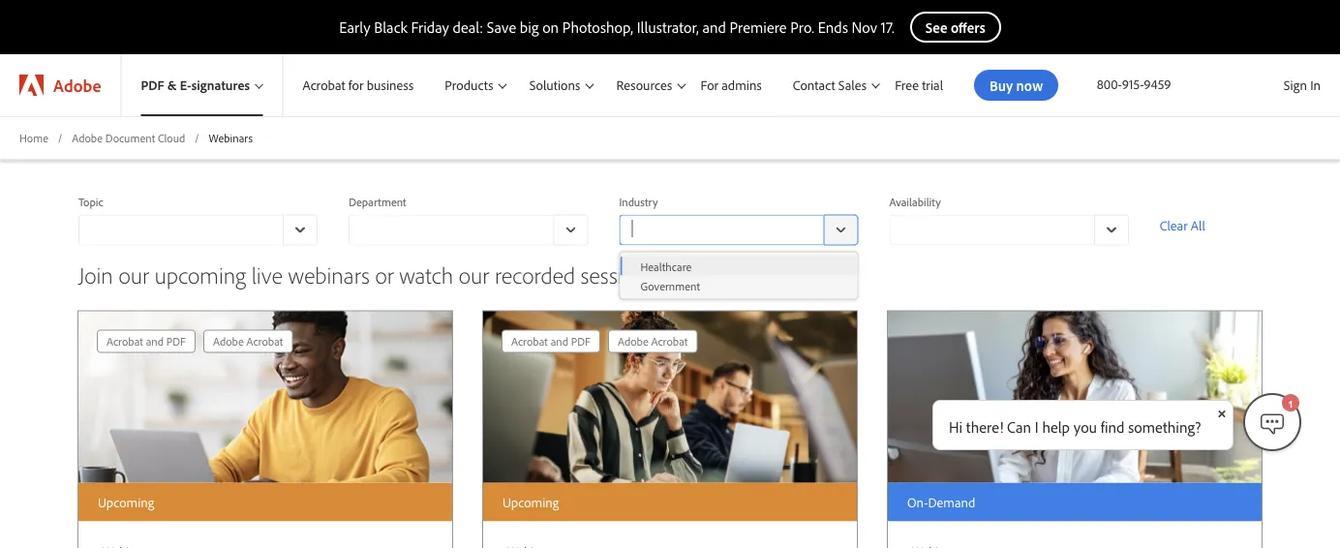 Task type: vqa. For each thing, say whether or not it's contained in the screenshot.
list box containing Healthcare
yes



Task type: describe. For each thing, give the bounding box(es) containing it.
Industry text field
[[619, 214, 824, 245]]

can
[[1007, 417, 1032, 437]]

live
[[251, 259, 283, 289]]

contact sales
[[793, 76, 867, 93]]

grid for simple automation with action wizard image
[[93, 326, 297, 357]]

acrobat down government
[[651, 334, 688, 349]]

sales
[[839, 76, 867, 93]]

free trial link
[[884, 54, 955, 116]]

list box containing healthcare
[[620, 256, 858, 295]]

industry
[[619, 194, 658, 209]]

1
[[1288, 399, 1294, 409]]

acrobat for 'acrobat for business' link
[[303, 77, 345, 94]]

Search Webinars search field
[[778, 129, 1262, 160]]

for
[[349, 77, 364, 94]]

hi there! can i help you find something?
[[949, 417, 1202, 437]]

2 our from the left
[[459, 259, 489, 289]]

pdf for simple automation with action wizard image
[[166, 334, 186, 349]]

Department text field
[[349, 214, 553, 245]]

black
[[374, 17, 408, 37]]

webinars
[[288, 259, 370, 289]]

hi
[[949, 417, 963, 437]]

on-demand
[[908, 494, 976, 511]]

demand
[[928, 494, 976, 511]]

1 our from the left
[[119, 259, 149, 289]]

webinars
[[209, 130, 253, 145]]

sessions
[[581, 259, 655, 289]]

upcoming
[[154, 259, 246, 289]]

clear all link
[[1160, 214, 1262, 237]]

9459
[[1144, 76, 1171, 92]]

none field topic
[[78, 214, 318, 245]]

pdf & e-signatures button
[[121, 54, 282, 116]]

early
[[339, 17, 371, 37]]

home link
[[19, 130, 48, 146]]

trial
[[922, 77, 943, 94]]

filters
[[78, 143, 112, 160]]

sign in
[[1284, 77, 1321, 93]]

acrobat and pdf for grid associated with collaborate securely with adobe acrobat and microsoft image in the bottom of the page
[[511, 334, 591, 349]]

friday
[[411, 17, 449, 37]]

demand.
[[692, 259, 771, 289]]

or
[[375, 259, 394, 289]]

and for simple automation with action wizard image
[[146, 334, 164, 349]]

there!
[[966, 417, 1004, 437]]

products
[[445, 77, 493, 94]]

deal:
[[453, 17, 483, 37]]

home
[[19, 130, 48, 145]]

acrobat and pdf cell for grid related to simple automation with action wizard image
[[107, 331, 186, 352]]

admins
[[722, 77, 762, 94]]

adobe document cloud link
[[72, 130, 185, 146]]

availability
[[890, 194, 941, 209]]

signatures
[[191, 77, 250, 94]]

1 button
[[1244, 393, 1302, 451]]

pdf & e-signatures
[[141, 77, 250, 94]]

for admins
[[701, 77, 762, 94]]

solutions
[[530, 77, 580, 94]]

adobe acrobat cell for grid related to simple automation with action wizard image
[[213, 331, 283, 352]]

you
[[1074, 417, 1097, 437]]

sign in button
[[1280, 69, 1325, 102]]

nov
[[852, 17, 878, 37]]

all
[[1191, 217, 1206, 234]]

clear
[[1160, 217, 1188, 234]]

2 horizontal spatial and
[[703, 17, 726, 37]]

free trial
[[895, 77, 943, 94]]

800-915-9459
[[1097, 76, 1171, 92]]

800-
[[1097, 76, 1122, 92]]

adobe link
[[0, 54, 121, 116]]

acrobat and pdf cell for grid associated with collaborate securely with adobe acrobat and microsoft image in the bottom of the page
[[511, 331, 591, 352]]

17.
[[881, 17, 895, 37]]

i
[[1035, 417, 1039, 437]]

acrobat for grid related to simple automation with action wizard image
[[107, 334, 143, 349]]

adobe down government
[[618, 334, 649, 349]]

free
[[895, 77, 919, 94]]

illustrator,
[[637, 17, 699, 37]]

government
[[641, 278, 700, 293]]

e-
[[180, 77, 192, 94]]

adobe acrobat cell for grid associated with collaborate securely with adobe acrobat and microsoft image in the bottom of the page
[[618, 331, 688, 352]]



Task type: locate. For each thing, give the bounding box(es) containing it.
none field for department
[[349, 214, 588, 245]]

1 acrobat and pdf cell from the left
[[107, 331, 186, 352]]

acrobat and pdf down recorded
[[511, 334, 591, 349]]

0 horizontal spatial adobe acrobat cell
[[213, 331, 283, 352]]

none field for industry
[[619, 214, 859, 245]]

and down recorded
[[551, 334, 569, 349]]

acrobat for business
[[303, 77, 414, 94]]

pdf down 'upcoming'
[[166, 334, 186, 349]]

800-915-9459 link
[[1097, 76, 1171, 92]]

contact sales button
[[774, 54, 884, 116]]

1 horizontal spatial upcoming
[[503, 494, 559, 511]]

915-
[[1122, 76, 1144, 92]]

0 horizontal spatial adobe acrobat
[[213, 334, 283, 349]]

acrobat down join
[[107, 334, 143, 349]]

pdf
[[141, 77, 164, 94], [166, 334, 186, 349], [571, 334, 591, 349]]

acrobat and pdf for grid related to simple automation with action wizard image
[[107, 334, 186, 349]]

2 acrobat and pdf from the left
[[511, 334, 591, 349]]

collaborate securely with adobe acrobat and microsoft image
[[483, 311, 857, 483]]

1 horizontal spatial and
[[551, 334, 569, 349]]

1 horizontal spatial grid
[[498, 326, 702, 357]]

adobe up filters
[[53, 74, 101, 96]]

2 adobe acrobat cell from the left
[[618, 331, 688, 352]]

join our upcoming live webinars or watch our recorded sessions on-demand. element
[[47, 296, 1293, 548]]

document
[[105, 130, 155, 145]]

acrobat for business link
[[283, 54, 426, 116]]

Availability text field
[[890, 214, 1094, 245]]

1 adobe acrobat cell from the left
[[213, 331, 283, 352]]

our down department field
[[459, 259, 489, 289]]

our right join
[[119, 259, 149, 289]]

early black friday deal: save big on photoshop, illustrator, and premiere pro. ends nov 17.
[[339, 17, 895, 37]]

contact
[[793, 76, 835, 93]]

join
[[78, 259, 113, 289]]

2 adobe acrobat from the left
[[618, 334, 688, 349]]

0 horizontal spatial and
[[146, 334, 164, 349]]

list box
[[620, 256, 858, 295]]

our
[[119, 259, 149, 289], [459, 259, 489, 289]]

department
[[349, 194, 406, 209]]

adobe inside adobe link
[[53, 74, 101, 96]]

0 horizontal spatial grid
[[93, 326, 297, 357]]

1 horizontal spatial adobe acrobat
[[618, 334, 688, 349]]

for admins link
[[689, 54, 774, 116]]

pdf for collaborate securely with adobe acrobat and microsoft image in the bottom of the page
[[571, 334, 591, 349]]

solutions button
[[510, 54, 597, 116]]

adobe down 'upcoming'
[[213, 334, 244, 349]]

adobe acrobat down live
[[213, 334, 283, 349]]

0 horizontal spatial acrobat and pdf cell
[[107, 331, 186, 352]]

clear all
[[1160, 217, 1206, 234]]

find
[[1101, 417, 1125, 437]]

1 horizontal spatial acrobat and pdf cell
[[511, 331, 591, 352]]

topic
[[78, 194, 103, 209]]

and
[[703, 17, 726, 37], [146, 334, 164, 349], [551, 334, 569, 349]]

0 horizontal spatial our
[[119, 259, 149, 289]]

grid down sessions
[[498, 326, 702, 357]]

acrobat down recorded
[[511, 334, 548, 349]]

none field for topic
[[78, 214, 318, 245]]

for
[[701, 77, 719, 94]]

1 horizontal spatial adobe acrobat cell
[[618, 331, 688, 352]]

and left premiere
[[703, 17, 726, 37]]

on-
[[660, 259, 692, 289]]

ends
[[818, 17, 848, 37]]

none field department
[[349, 214, 588, 245]]

1 horizontal spatial pdf
[[166, 334, 186, 349]]

acrobat and pdf cell down recorded
[[511, 331, 591, 352]]

1 grid from the left
[[93, 326, 297, 357]]

big
[[520, 17, 539, 37]]

1 horizontal spatial our
[[459, 259, 489, 289]]

adobe acrobat cell
[[213, 331, 283, 352], [618, 331, 688, 352]]

pdf left &
[[141, 77, 164, 94]]

cloud
[[158, 130, 185, 145]]

adobe acrobat cell down live
[[213, 331, 283, 352]]

resources button
[[597, 54, 689, 116]]

an inside look: how we use adobe acrobat image
[[888, 311, 1262, 483]]

pdf inside popup button
[[141, 77, 164, 94]]

sign
[[1284, 77, 1307, 93]]

pro.
[[791, 17, 815, 37]]

adobe document cloud
[[72, 130, 185, 145]]

none field up 'upcoming'
[[78, 214, 318, 245]]

adobe acrobat cell down government
[[618, 331, 688, 352]]

2 acrobat and pdf cell from the left
[[511, 331, 591, 352]]

1 none field from the left
[[78, 214, 318, 245]]

products button
[[426, 54, 510, 116]]

on
[[543, 17, 559, 37]]

healthcare
[[641, 259, 692, 274]]

filters link
[[78, 140, 135, 163]]

none field down search webinars search field
[[890, 214, 1129, 245]]

acrobat and pdf
[[107, 334, 186, 349], [511, 334, 591, 349]]

recorded
[[495, 259, 575, 289]]

0 horizontal spatial acrobat and pdf
[[107, 334, 186, 349]]

adobe acrobat for grid related to simple automation with action wizard image
[[213, 334, 283, 349]]

Topic text field
[[78, 214, 283, 245]]

join our upcoming live webinars or watch our recorded sessions on-demand.
[[78, 259, 771, 289]]

photoshop,
[[563, 17, 633, 37]]

1 acrobat and pdf from the left
[[107, 334, 186, 349]]

adobe acrobat
[[213, 334, 283, 349], [618, 334, 688, 349]]

grid
[[93, 326, 297, 357], [498, 326, 702, 357]]

help
[[1043, 417, 1070, 437]]

3 none field from the left
[[619, 214, 859, 245]]

2 upcoming from the left
[[503, 494, 559, 511]]

save
[[487, 17, 516, 37]]

none field up watch
[[349, 214, 588, 245]]

adobe left the document
[[72, 130, 103, 145]]

none field industry
[[619, 214, 859, 245]]

watch
[[399, 259, 453, 289]]

2 grid from the left
[[498, 326, 702, 357]]

acrobat
[[303, 77, 345, 94], [107, 334, 143, 349], [247, 334, 283, 349], [511, 334, 548, 349], [651, 334, 688, 349]]

business
[[367, 77, 414, 94]]

upcoming for simple automation with action wizard image
[[98, 494, 154, 511]]

adobe
[[53, 74, 101, 96], [72, 130, 103, 145], [213, 334, 244, 349], [618, 334, 649, 349]]

adobe acrobat down government
[[618, 334, 688, 349]]

healthcare government
[[641, 259, 700, 293]]

none field for availability
[[890, 214, 1129, 245]]

in
[[1311, 77, 1321, 93]]

and for collaborate securely with adobe acrobat and microsoft image in the bottom of the page
[[551, 334, 569, 349]]

acrobat left for
[[303, 77, 345, 94]]

upcoming for collaborate securely with adobe acrobat and microsoft image in the bottom of the page
[[503, 494, 559, 511]]

adobe acrobat for grid associated with collaborate securely with adobe acrobat and microsoft image in the bottom of the page
[[618, 334, 688, 349]]

4 none field from the left
[[890, 214, 1129, 245]]

2 none field from the left
[[349, 214, 588, 245]]

0 horizontal spatial upcoming
[[98, 494, 154, 511]]

on-
[[908, 494, 928, 511]]

acrobat and pdf cell
[[107, 331, 186, 352], [511, 331, 591, 352]]

grid down 'upcoming'
[[93, 326, 297, 357]]

adobe inside adobe document cloud "link"
[[72, 130, 103, 145]]

simple automation with action wizard image
[[78, 311, 452, 483]]

pdf down sessions
[[571, 334, 591, 349]]

0 horizontal spatial pdf
[[141, 77, 164, 94]]

none field up demand. on the right of page
[[619, 214, 859, 245]]

1 horizontal spatial acrobat and pdf
[[511, 334, 591, 349]]

acrobat for grid associated with collaborate securely with adobe acrobat and microsoft image in the bottom of the page
[[511, 334, 548, 349]]

and down 'upcoming'
[[146, 334, 164, 349]]

1 upcoming from the left
[[98, 494, 154, 511]]

grid for collaborate securely with adobe acrobat and microsoft image in the bottom of the page
[[498, 326, 702, 357]]

1 adobe acrobat from the left
[[213, 334, 283, 349]]

2 horizontal spatial pdf
[[571, 334, 591, 349]]

premiere
[[730, 17, 787, 37]]

filters element
[[78, 191, 1262, 261]]

none field availability
[[890, 214, 1129, 245]]

acrobat and pdf down join
[[107, 334, 186, 349]]

resources
[[617, 77, 672, 94]]

&
[[167, 77, 177, 94]]

upcoming
[[98, 494, 154, 511], [503, 494, 559, 511]]

acrobat and pdf cell down join
[[107, 331, 186, 352]]

None field
[[78, 214, 318, 245], [349, 214, 588, 245], [619, 214, 859, 245], [890, 214, 1129, 245]]

something?
[[1129, 417, 1202, 437]]

acrobat down live
[[247, 334, 283, 349]]



